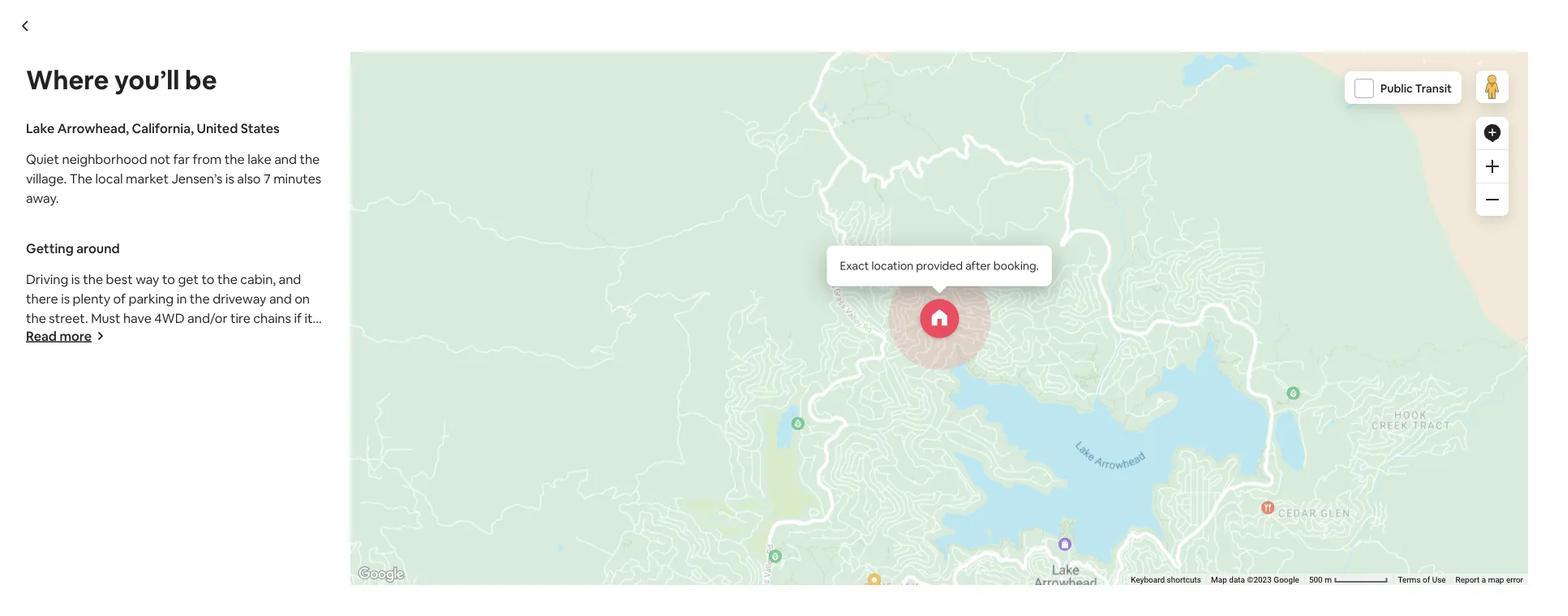 Task type: vqa. For each thing, say whether or not it's contained in the screenshot.
apartment in london scenic notting hill flat 1 bed $256 night · $1,546 total on the bottom
no



Task type: describe. For each thing, give the bounding box(es) containing it.
500 for leftmost 500 m "button"
[[1013, 306, 1026, 316]]

plenty
[[73, 290, 110, 307]]

zoom out image
[[1190, 68, 1203, 81]]

registration number : cestrp-2022-00183
[[784, 570, 1033, 586]]

identity
[[453, 570, 499, 586]]

where you'll be dialog
[[0, 0, 1555, 611]]

on
[[295, 290, 310, 307]]

add a place to the map image
[[1483, 123, 1503, 143]]

1 vertical spatial google image
[[355, 564, 408, 585]]

report a map error for report a map error link within where you'll be dialog
[[1456, 575, 1524, 585]]

1 vertical spatial arrowhead,
[[354, 342, 426, 358]]

shortcuts inside where you'll be dialog
[[1167, 575, 1202, 585]]

arrowhead, inside where you'll be dialog
[[57, 120, 129, 136]]

1 horizontal spatial the
[[663, 373, 686, 389]]

reviews
[[363, 570, 411, 586]]

not inside quiet neighborhood not far from the lake and the village. the local market jensen's is also 7 minutes away.
[[150, 151, 170, 167]]

from inside quiet neighborhood not far from the lake and the village. the local market jensen's is also 7 minutes away.
[[193, 151, 222, 167]]

must
[[91, 310, 120, 326]]

in inside hosted by brooke joined in october 2011
[[426, 531, 435, 546]]

google map
showing 5 points of interest. region
[[321, 0, 1555, 611]]

500 for 500 m "button" in where you'll be dialog
[[1310, 575, 1323, 585]]

local inside where you'll be dialog
[[95, 170, 123, 187]]

1 horizontal spatial local
[[689, 373, 717, 389]]

have
[[123, 310, 152, 326]]

use for terms of use 'link' in where you'll be dialog
[[1433, 575, 1446, 585]]

minutes inside where you'll be dialog
[[274, 170, 322, 187]]

󰀃
[[571, 569, 579, 588]]

more for read more
[[60, 327, 92, 344]]

getting
[[26, 240, 74, 256]]

1 horizontal spatial from
[[490, 373, 519, 389]]

getting around
[[26, 240, 120, 256]]

neighborhood inside quiet neighborhood not far from the lake and the village. the local market jensen's is also 7 minutes away.
[[62, 151, 147, 167]]

2 horizontal spatial to
[[223, 329, 236, 346]]

village. inside quiet neighborhood not far from the lake and the village. the local market jensen's is also 7 minutes away.
[[26, 170, 67, 187]]

m for 500 m "button" in where you'll be dialog
[[1325, 575, 1332, 585]]

of for 500 m "button" in where you'll be dialog
[[1423, 575, 1431, 585]]

0 vertical spatial driveway
[[213, 290, 266, 307]]

you'll
[[114, 62, 180, 97]]

way
[[136, 271, 159, 287]]

there
[[26, 290, 58, 307]]

brooke
[[478, 502, 537, 526]]

street.
[[49, 310, 88, 326]]

of for leftmost 500 m "button"
[[1126, 306, 1134, 316]]

hosted
[[388, 502, 449, 526]]

1 horizontal spatial market
[[720, 373, 763, 389]]

lake inside where you'll be dialog
[[248, 151, 272, 167]]

0 vertical spatial google image
[[327, 295, 381, 316]]

2022-
[[963, 570, 997, 586]]

1 horizontal spatial california,
[[429, 342, 491, 358]]

report a map error for report a map error link for leftmost 500 m "button"'s terms of use 'link'
[[1159, 306, 1227, 316]]

1 vertical spatial 75
[[346, 570, 360, 586]]

error for leftmost 500 m "button"'s terms of use 'link'
[[1210, 306, 1227, 316]]

driving is the best way to get to the cabin, and there is plenty of parking in the driveway and on the street. must have 4wd and/or tire chains if it has been snowing or is expected to snow during your stay as the driveway is steep.
[[26, 271, 313, 365]]

registration
[[784, 570, 856, 586]]

if
[[294, 310, 302, 326]]

0 horizontal spatial data
[[933, 306, 949, 316]]

quiet inside quiet neighborhood not far from the lake and the village. the local market jensen's is also 7 minutes away.
[[26, 151, 59, 167]]

1 horizontal spatial lake arrowhead, california, united states
[[323, 342, 577, 358]]

your stay location, map pin image inside the "google map
showing 5 points of interest." region
[[921, 299, 959, 338]]

©2023 for leftmost 500 m "button"
[[951, 306, 975, 316]]

1 vertical spatial minutes
[[867, 373, 915, 389]]

terms for leftmost 500 m "button"'s terms of use 'link'
[[1101, 306, 1124, 316]]

4.96
[[1057, 36, 1076, 48]]

has
[[26, 329, 46, 346]]

terms of use link for 500 m "button" in where you'll be dialog
[[1398, 575, 1446, 585]]

transit
[[1416, 81, 1452, 96]]

keyboard shortcuts for 500 m "button" in where you'll be dialog
[[1131, 575, 1202, 585]]

map for terms of use 'link' in where you'll be dialog
[[1489, 575, 1505, 585]]

or
[[135, 329, 148, 346]]

1 vertical spatial lake
[[323, 342, 352, 358]]

1 horizontal spatial away.
[[918, 373, 951, 389]]

the inside where you'll be dialog
[[70, 170, 92, 187]]

0 horizontal spatial 500 m button
[[1008, 305, 1097, 317]]

show
[[323, 403, 356, 420]]

lake inside where you'll be dialog
[[26, 120, 55, 136]]

show more
[[323, 403, 391, 420]]

snowing
[[83, 329, 132, 346]]

public
[[1381, 81, 1413, 96]]

1 vertical spatial neighborhood
[[359, 373, 444, 389]]

2011
[[484, 531, 507, 546]]

0 horizontal spatial to
[[162, 271, 175, 287]]

number
[[859, 570, 906, 586]]

1 vertical spatial united
[[494, 342, 535, 358]]

parking
[[129, 290, 174, 307]]

more for show more
[[359, 403, 391, 420]]

expected
[[162, 329, 220, 346]]

m for leftmost 500 m "button"
[[1028, 306, 1035, 316]]

keyboard for leftmost 500 m "button"
[[834, 306, 868, 316]]

chains
[[253, 310, 291, 326]]

it
[[305, 310, 313, 326]]

cabin,
[[240, 271, 276, 287]]

0 horizontal spatial google
[[977, 306, 1003, 316]]

best
[[106, 271, 133, 287]]

0 horizontal spatial shortcuts
[[870, 306, 905, 316]]

get
[[178, 271, 199, 287]]

read more
[[26, 327, 92, 344]]



Task type: locate. For each thing, give the bounding box(es) containing it.
0 vertical spatial report a map error link
[[1159, 306, 1227, 316]]

in right joined
[[426, 531, 435, 546]]

500
[[1013, 306, 1026, 316], [1310, 575, 1323, 585]]

1 horizontal spatial map data ©2023 google
[[1212, 575, 1300, 585]]

:
[[906, 570, 909, 586]]

and
[[274, 151, 297, 167], [279, 271, 301, 287], [269, 290, 292, 307], [571, 373, 594, 389]]

error inside where you'll be dialog
[[1507, 575, 1524, 585]]

joined
[[388, 531, 423, 546]]

superhost
[[590, 570, 651, 587]]

more down "street." on the left of the page
[[60, 327, 92, 344]]

00183
[[997, 570, 1033, 586]]

1 horizontal spatial united
[[494, 342, 535, 358]]

far inside where you'll be dialog
[[173, 151, 190, 167]]

0 horizontal spatial minutes
[[274, 170, 322, 187]]

75 right ·
[[1084, 36, 1095, 48]]

report for report a map error link for leftmost 500 m "button"'s terms of use 'link'
[[1159, 306, 1183, 316]]

0 vertical spatial keyboard shortcuts
[[834, 306, 905, 316]]

report a map error link inside where you'll be dialog
[[1456, 575, 1524, 585]]

0 horizontal spatial lake
[[26, 120, 55, 136]]

1 vertical spatial terms
[[1398, 575, 1421, 585]]

500 m button inside where you'll be dialog
[[1305, 574, 1394, 586]]

report for report a map error link within where you'll be dialog
[[1456, 575, 1480, 585]]

1 vertical spatial keyboard shortcuts button
[[1131, 574, 1202, 586]]

1 horizontal spatial jensen's
[[765, 373, 816, 389]]

0 vertical spatial 75
[[1084, 36, 1095, 48]]

jensen's
[[172, 170, 223, 187], [765, 373, 816, 389]]

lake
[[26, 120, 55, 136], [323, 342, 352, 358]]

1 vertical spatial keyboard shortcuts
[[1131, 575, 1202, 585]]

0 horizontal spatial quiet neighborhood not far from the lake and the village. the local market jensen's is also 7 minutes away.
[[26, 151, 322, 206]]

in inside driving is the best way to get to the cabin, and there is plenty of parking in the driveway and on the street. must have 4wd and/or tire chains if it has been snowing or is expected to snow during your stay as the driveway is steep.
[[177, 290, 187, 307]]

keyboard inside where you'll be dialog
[[1131, 575, 1165, 585]]

terms for terms of use 'link' in where you'll be dialog
[[1398, 575, 1421, 585]]

in down the get
[[177, 290, 187, 307]]

snow
[[238, 329, 270, 346]]

1 vertical spatial driveway
[[122, 349, 176, 365]]

1 horizontal spatial report a map error link
[[1456, 575, 1524, 585]]

0 horizontal spatial driveway
[[122, 349, 176, 365]]

0 vertical spatial a
[[1185, 306, 1190, 316]]

reviews
[[1097, 36, 1131, 48]]

0 horizontal spatial map
[[915, 306, 931, 316]]

1 horizontal spatial 75
[[1084, 36, 1095, 48]]

not
[[150, 151, 170, 167], [447, 373, 467, 389]]

0 horizontal spatial jensen's
[[172, 170, 223, 187]]

identity verified
[[453, 570, 547, 586]]

m inside where you'll be dialog
[[1325, 575, 1332, 585]]

a
[[1185, 306, 1190, 316], [1482, 575, 1487, 585]]

1 vertical spatial the
[[663, 373, 686, 389]]

terms of use inside where you'll be dialog
[[1398, 575, 1446, 585]]

1 horizontal spatial terms of use
[[1398, 575, 1446, 585]]

of inside driving is the best way to get to the cabin, and there is plenty of parking in the driveway and on the street. must have 4wd and/or tire chains if it has been snowing or is expected to snow during your stay as the driveway is steep.
[[113, 290, 126, 307]]

terms
[[1101, 306, 1124, 316], [1398, 575, 1421, 585]]

as
[[83, 349, 96, 365]]

your stay location, map pin image inside google map
showing 2 points of interest. region
[[758, 102, 797, 141]]

0 vertical spatial united
[[197, 120, 238, 136]]

during
[[273, 329, 311, 346]]

a inside where you'll be dialog
[[1482, 575, 1487, 585]]

lake arrowhead, california, united states inside where you'll be dialog
[[26, 120, 280, 136]]

0 vertical spatial map data ©2023 google
[[915, 306, 1003, 316]]

report
[[1159, 306, 1183, 316], [1456, 575, 1480, 585]]

0 vertical spatial terms of use
[[1101, 306, 1149, 316]]

away. inside where you'll be dialog
[[26, 189, 59, 206]]

1 vertical spatial terms of use
[[1398, 575, 1446, 585]]

report inside where you'll be dialog
[[1456, 575, 1480, 585]]

1 vertical spatial quiet
[[323, 373, 356, 389]]

1 vertical spatial report
[[1456, 575, 1480, 585]]

google image down joined
[[355, 564, 408, 585]]

1 vertical spatial far
[[470, 373, 487, 389]]

1 vertical spatial your stay location, map pin image
[[921, 299, 959, 338]]

map for leftmost 500 m "button"'s terms of use 'link'
[[1192, 306, 1208, 316]]

0 vertical spatial from
[[193, 151, 222, 167]]

1 horizontal spatial 500
[[1310, 575, 1323, 585]]

arrowhead, down where
[[57, 120, 129, 136]]

also inside where you'll be dialog
[[237, 170, 261, 187]]

keyboard shortcuts for leftmost 500 m "button"
[[834, 306, 905, 316]]

500 inside where you'll be dialog
[[1310, 575, 1323, 585]]

show more button
[[323, 403, 404, 420]]

local
[[95, 170, 123, 187], [689, 373, 717, 389]]

to
[[162, 271, 175, 287], [202, 271, 215, 287], [223, 329, 236, 346]]

1 horizontal spatial error
[[1507, 575, 1524, 585]]

jensen's inside quiet neighborhood not far from the lake and the village. the local market jensen's is also 7 minutes away.
[[172, 170, 223, 187]]

lake
[[248, 151, 272, 167], [545, 373, 569, 389]]

1 horizontal spatial keyboard shortcuts button
[[1131, 574, 1202, 586]]

0 horizontal spatial neighborhood
[[62, 151, 147, 167]]

the
[[225, 151, 245, 167], [300, 151, 320, 167], [83, 271, 103, 287], [217, 271, 238, 287], [190, 290, 210, 307], [26, 310, 46, 326], [99, 349, 119, 365], [522, 373, 542, 389], [597, 373, 617, 389]]

your stay location, map pin image
[[758, 102, 797, 141], [921, 299, 959, 338]]

1 horizontal spatial terms of use link
[[1398, 575, 1446, 585]]

use
[[1136, 306, 1149, 316], [1433, 575, 1446, 585]]

0 vertical spatial keyboard
[[834, 306, 868, 316]]

market inside quiet neighborhood not far from the lake and the village. the local market jensen's is also 7 minutes away.
[[126, 170, 169, 187]]

and inside quiet neighborhood not far from the lake and the village. the local market jensen's is also 7 minutes away.
[[274, 151, 297, 167]]

brooke is a superhost. learn more about brooke. image
[[323, 499, 375, 551], [323, 499, 375, 551]]

public transit
[[1381, 81, 1452, 96]]

keyboard for 500 m "button" in where you'll be dialog
[[1131, 575, 1165, 585]]

arrowhead,
[[57, 120, 129, 136], [354, 342, 426, 358]]

driveway up tire
[[213, 290, 266, 307]]

map data ©2023 google
[[915, 306, 1003, 316], [1212, 575, 1300, 585]]

data inside where you'll be dialog
[[1230, 575, 1246, 585]]

google image right it
[[327, 295, 381, 316]]

1 horizontal spatial google
[[1274, 575, 1300, 585]]

1 vertical spatial in
[[426, 531, 435, 546]]

away.
[[26, 189, 59, 206], [918, 373, 951, 389]]

neighborhood down where you'll be
[[62, 151, 147, 167]]

0 horizontal spatial keyboard
[[834, 306, 868, 316]]

1 horizontal spatial quiet neighborhood not far from the lake and the village. the local market jensen's is also 7 minutes away.
[[323, 373, 951, 389]]

1 horizontal spatial driveway
[[213, 290, 266, 307]]

driveway
[[213, 290, 266, 307], [122, 349, 176, 365]]

be
[[185, 62, 217, 97]]

terms inside where you'll be dialog
[[1398, 575, 1421, 585]]

zoom in image
[[1487, 160, 1500, 173]]

75
[[1084, 36, 1095, 48], [346, 570, 360, 586]]

google inside where you'll be dialog
[[1274, 575, 1300, 585]]

google map
showing 2 points of interest. region
[[158, 0, 1405, 330]]

©2023 for 500 m "button" in where you'll be dialog
[[1248, 575, 1272, 585]]

1 horizontal spatial also
[[831, 373, 855, 389]]

0 horizontal spatial map
[[1192, 306, 1208, 316]]

drag pegman onto the map to open street view image
[[1477, 71, 1509, 103]]

0 vertical spatial 500
[[1013, 306, 1026, 316]]

0 horizontal spatial village.
[[26, 170, 67, 187]]

cestrp-
[[912, 570, 963, 586]]

map inside where you'll be dialog
[[1489, 575, 1505, 585]]

terms of use link inside where you'll be dialog
[[1398, 575, 1446, 585]]

to right the get
[[202, 271, 215, 287]]

quiet
[[26, 151, 59, 167], [323, 373, 356, 389]]

1 horizontal spatial far
[[470, 373, 487, 389]]

lake arrowhead, california, united states
[[26, 120, 280, 136], [323, 342, 577, 358]]

read more button
[[26, 327, 105, 344]]

1 vertical spatial california,
[[429, 342, 491, 358]]

1 horizontal spatial minutes
[[867, 373, 915, 389]]

map data ©2023 google inside where you'll be dialog
[[1212, 575, 1300, 585]]

more
[[60, 327, 92, 344], [359, 403, 391, 420]]

1 horizontal spatial 7
[[857, 373, 865, 389]]

1 horizontal spatial shortcuts
[[1167, 575, 1202, 585]]

7
[[264, 170, 271, 187], [857, 373, 865, 389]]

tire
[[230, 310, 251, 326]]

0 vertical spatial arrowhead,
[[57, 120, 129, 136]]

map for leftmost 500 m "button"
[[915, 306, 931, 316]]

0 horizontal spatial report a map error link
[[1159, 306, 1227, 316]]

united
[[197, 120, 238, 136], [494, 342, 535, 358]]

1 horizontal spatial village.
[[620, 373, 661, 389]]

·
[[1078, 36, 1081, 48]]

terms of use link for leftmost 500 m "button"
[[1101, 306, 1149, 316]]

error
[[1210, 306, 1227, 316], [1507, 575, 1524, 585]]

0 vertical spatial data
[[933, 306, 949, 316]]

0 vertical spatial quiet neighborhood not far from the lake and the village. the local market jensen's is also 7 minutes away.
[[26, 151, 322, 206]]

united inside where you'll be dialog
[[197, 120, 238, 136]]

1 horizontal spatial more
[[359, 403, 391, 420]]

1 horizontal spatial states
[[538, 342, 577, 358]]

0 horizontal spatial market
[[126, 170, 169, 187]]

0 horizontal spatial use
[[1136, 306, 1149, 316]]

report a map error
[[1159, 306, 1227, 316], [1456, 575, 1524, 585]]

map data ©2023 google for 500 m "button" in where you'll be dialog
[[1212, 575, 1300, 585]]

1 horizontal spatial data
[[1230, 575, 1246, 585]]

is
[[225, 170, 234, 187], [71, 271, 80, 287], [61, 290, 70, 307], [151, 329, 160, 346], [178, 349, 187, 365], [819, 373, 828, 389]]

0 vertical spatial minutes
[[274, 170, 322, 187]]

0 horizontal spatial local
[[95, 170, 123, 187]]

1 horizontal spatial keyboard shortcuts
[[1131, 575, 1202, 585]]

500 m for leftmost 500 m "button"
[[1013, 306, 1037, 316]]

where you'll be
[[26, 62, 217, 97]]

hosted by brooke joined in october 2011
[[388, 502, 537, 546]]

75 reviews
[[346, 570, 411, 586]]

1 vertical spatial map
[[1212, 575, 1228, 585]]

0 horizontal spatial of
[[113, 290, 126, 307]]

verified
[[502, 570, 547, 586]]

is inside quiet neighborhood not far from the lake and the village. the local market jensen's is also 7 minutes away.
[[225, 170, 234, 187]]

your
[[26, 349, 53, 365]]

75 left reviews
[[346, 570, 360, 586]]

where
[[26, 62, 109, 97]]

©2023 inside where you'll be dialog
[[1248, 575, 1272, 585]]

4.96 · 75 reviews
[[1057, 36, 1131, 48]]

data
[[933, 306, 949, 316], [1230, 575, 1246, 585]]

0 vertical spatial states
[[241, 120, 280, 136]]

by
[[453, 502, 474, 526]]

0 vertical spatial lake
[[26, 120, 55, 136]]

1 horizontal spatial to
[[202, 271, 215, 287]]

1 vertical spatial lake
[[545, 373, 569, 389]]

been
[[49, 329, 80, 346]]

keyboard shortcuts button for leftmost 500 m "button"
[[834, 305, 905, 317]]

1 vertical spatial also
[[831, 373, 855, 389]]

steep.
[[190, 349, 227, 365]]

neighborhood
[[62, 151, 147, 167], [359, 373, 444, 389]]

0 horizontal spatial m
[[1028, 306, 1035, 316]]

california,
[[132, 120, 194, 136], [429, 342, 491, 358]]

market
[[126, 170, 169, 187], [720, 373, 763, 389]]

october
[[437, 531, 482, 546]]

arrowhead, up show more 'button'
[[354, 342, 426, 358]]

lake down where
[[26, 120, 55, 136]]

to down tire
[[223, 329, 236, 346]]

california, inside where you'll be dialog
[[132, 120, 194, 136]]

1 vertical spatial local
[[689, 373, 717, 389]]

quiet neighborhood not far from the lake and the village. the local market jensen's is also 7 minutes away. inside where you'll be dialog
[[26, 151, 322, 206]]

in
[[177, 290, 187, 307], [426, 531, 435, 546]]

report a map error link for leftmost 500 m "button"'s terms of use 'link'
[[1159, 306, 1227, 316]]

a for leftmost 500 m "button"'s terms of use 'link'
[[1185, 306, 1190, 316]]

stay
[[55, 349, 80, 365]]

from
[[193, 151, 222, 167], [490, 373, 519, 389]]

1 vertical spatial village.
[[620, 373, 661, 389]]

1 vertical spatial states
[[538, 342, 577, 358]]

keyboard shortcuts
[[834, 306, 905, 316], [1131, 575, 1202, 585]]

7 inside quiet neighborhood not far from the lake and the village. the local market jensen's is also 7 minutes away.
[[264, 170, 271, 187]]

report a map error link
[[1159, 306, 1227, 316], [1456, 575, 1524, 585]]

report a map error link for terms of use 'link' in where you'll be dialog
[[1456, 575, 1524, 585]]

states inside where you'll be dialog
[[241, 120, 280, 136]]

0 vertical spatial map
[[915, 306, 931, 316]]

m
[[1028, 306, 1035, 316], [1325, 575, 1332, 585]]

google image
[[327, 295, 381, 316], [355, 564, 408, 585]]

keyboard shortcuts inside where you'll be dialog
[[1131, 575, 1202, 585]]

map inside where you'll be dialog
[[1212, 575, 1228, 585]]

1 vertical spatial report a map error
[[1456, 575, 1524, 585]]

lake right the "during"
[[323, 342, 352, 358]]

use inside where you'll be dialog
[[1433, 575, 1446, 585]]

use for leftmost 500 m "button"'s terms of use 'link'
[[1136, 306, 1149, 316]]

1 horizontal spatial quiet
[[323, 373, 356, 389]]

0 vertical spatial more
[[60, 327, 92, 344]]

4wd
[[154, 310, 185, 326]]

0 vertical spatial far
[[173, 151, 190, 167]]

1 horizontal spatial report a map error
[[1456, 575, 1524, 585]]

©2023
[[951, 306, 975, 316], [1248, 575, 1272, 585]]

map data ©2023 google for leftmost 500 m "button"
[[915, 306, 1003, 316]]

also
[[237, 170, 261, 187], [831, 373, 855, 389]]

0 vertical spatial neighborhood
[[62, 151, 147, 167]]

500 m for 500 m "button" in where you'll be dialog
[[1310, 575, 1334, 585]]

0 horizontal spatial 7
[[264, 170, 271, 187]]

1 vertical spatial more
[[359, 403, 391, 420]]

more right the show
[[359, 403, 391, 420]]

zoom out image
[[1487, 193, 1500, 206]]

map for 500 m "button" in where you'll be dialog
[[1212, 575, 1228, 585]]

0 horizontal spatial a
[[1185, 306, 1190, 316]]

far
[[173, 151, 190, 167], [470, 373, 487, 389]]

1 vertical spatial not
[[447, 373, 467, 389]]

0 vertical spatial california,
[[132, 120, 194, 136]]

the
[[70, 170, 92, 187], [663, 373, 686, 389]]

driving
[[26, 271, 68, 287]]

to left the get
[[162, 271, 175, 287]]

driveway down or at left
[[122, 349, 176, 365]]

500 m inside where you'll be dialog
[[1310, 575, 1334, 585]]

more inside where you'll be dialog
[[60, 327, 92, 344]]

map
[[1192, 306, 1208, 316], [1489, 575, 1505, 585]]

500 m button
[[1008, 305, 1097, 317], [1305, 574, 1394, 586]]

0 vertical spatial report a map error
[[1159, 306, 1227, 316]]

a for terms of use 'link' in where you'll be dialog
[[1482, 575, 1487, 585]]

keyboard shortcuts button for 500 m "button" in where you'll be dialog
[[1131, 574, 1202, 586]]

0 horizontal spatial california,
[[132, 120, 194, 136]]

1 horizontal spatial 500 m button
[[1305, 574, 1394, 586]]

0 horizontal spatial report a map error
[[1159, 306, 1227, 316]]

error for terms of use 'link' in where you'll be dialog
[[1507, 575, 1524, 585]]

1 horizontal spatial lake
[[545, 373, 569, 389]]

0 horizontal spatial keyboard shortcuts
[[834, 306, 905, 316]]

neighborhood up show more 'button'
[[359, 373, 444, 389]]

village.
[[26, 170, 67, 187], [620, 373, 661, 389]]

around
[[76, 240, 120, 256]]

report a map error inside where you'll be dialog
[[1456, 575, 1524, 585]]

terms of use
[[1101, 306, 1149, 316], [1398, 575, 1446, 585]]

keyboard
[[834, 306, 868, 316], [1131, 575, 1165, 585]]

0 vertical spatial 500 m
[[1013, 306, 1037, 316]]

0 vertical spatial shortcuts
[[870, 306, 905, 316]]

read
[[26, 327, 57, 344]]

0 vertical spatial keyboard shortcuts button
[[834, 305, 905, 317]]

and/or
[[188, 310, 228, 326]]

map
[[915, 306, 931, 316], [1212, 575, 1228, 585]]

500 m
[[1013, 306, 1037, 316], [1310, 575, 1334, 585]]



